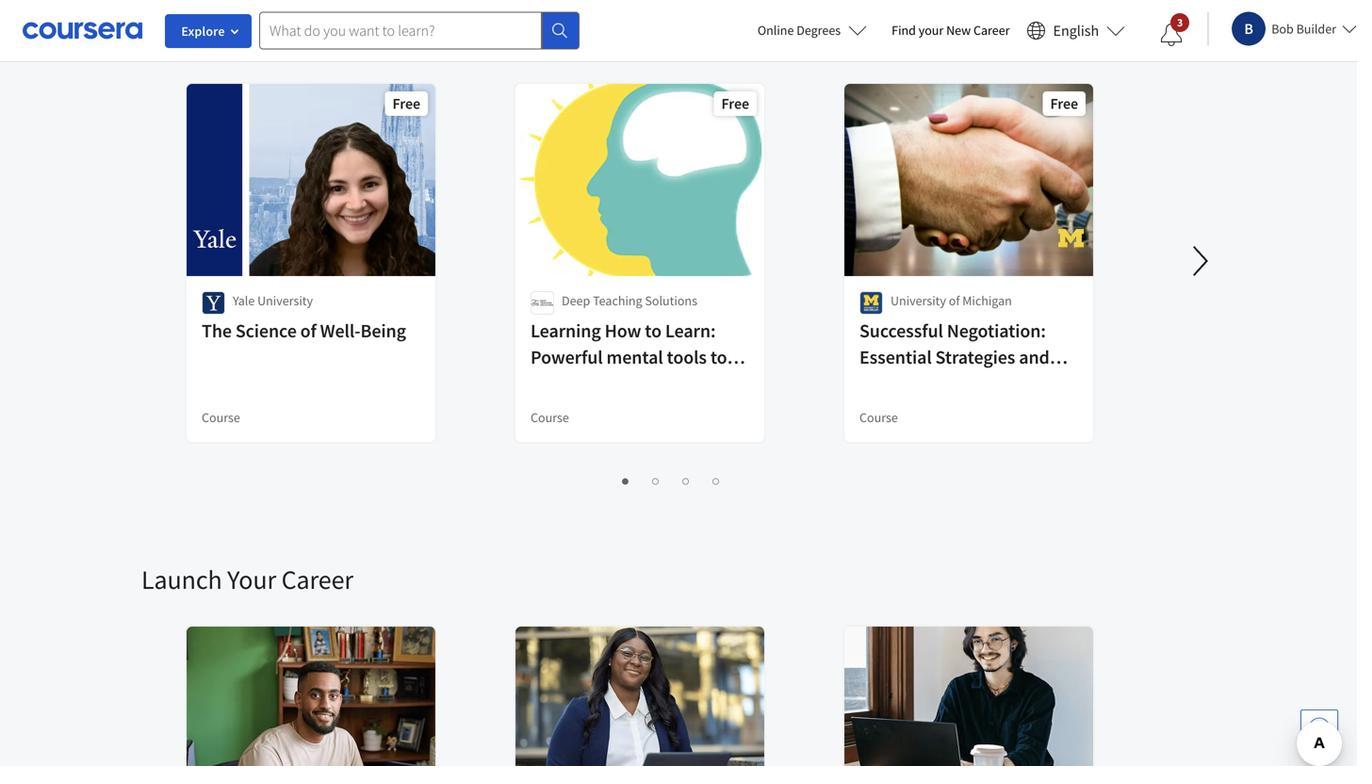 Task type: vqa. For each thing, say whether or not it's contained in the screenshot.
the Read more about graduate outcomes from Dartmouth Engineering.
no



Task type: locate. For each thing, give the bounding box(es) containing it.
0 horizontal spatial free
[[393, 94, 420, 113]]

0 vertical spatial 3
[[1177, 15, 1183, 30]]

0 vertical spatial of
[[949, 292, 960, 309]]

university up the successful
[[891, 292, 946, 309]]

2 course from the left
[[531, 409, 569, 426]]

2
[[648, 471, 655, 489]]

0 horizontal spatial university
[[257, 292, 313, 309]]

career
[[974, 22, 1010, 39], [281, 563, 353, 596]]

negotiation:
[[947, 319, 1046, 343]]

1 horizontal spatial free
[[721, 94, 749, 113]]

free
[[393, 94, 420, 113], [721, 94, 749, 113], [1050, 94, 1078, 113]]

michigan
[[962, 292, 1012, 309]]

2 free from the left
[[721, 94, 749, 113]]

skills
[[860, 372, 902, 395]]

course
[[202, 409, 240, 426], [531, 409, 569, 426], [860, 409, 898, 426]]

3 left b
[[1177, 15, 1183, 30]]

most
[[141, 20, 194, 53]]

3 right 2 button
[[678, 471, 686, 489]]

0 vertical spatial career
[[974, 22, 1010, 39]]

your
[[919, 22, 944, 39]]

list
[[188, 468, 1154, 491]]

0 horizontal spatial 3
[[678, 471, 686, 489]]

3 course from the left
[[860, 409, 898, 426]]

free for successful negotiation: essential strategies and skills
[[1050, 94, 1078, 113]]

1 horizontal spatial course
[[531, 409, 569, 426]]

science
[[235, 319, 297, 343]]

master
[[603, 372, 659, 395]]

university up the science of well-being
[[257, 292, 313, 309]]

0 horizontal spatial of
[[300, 319, 316, 343]]

of
[[949, 292, 960, 309], [300, 319, 316, 343]]

essential
[[860, 345, 932, 369]]

2 horizontal spatial course
[[860, 409, 898, 426]]

1 horizontal spatial to
[[710, 345, 727, 369]]

1 course from the left
[[202, 409, 240, 426]]

0 horizontal spatial to
[[645, 319, 662, 343]]

well-
[[320, 319, 360, 343]]

successful negotiation: essential strategies and skills
[[860, 319, 1050, 395]]

1 horizontal spatial university
[[891, 292, 946, 309]]

builder
[[1296, 20, 1336, 37]]

degrees
[[797, 22, 841, 39]]

english button
[[1019, 0, 1133, 61]]

course down the
[[202, 409, 240, 426]]

3
[[1177, 15, 1183, 30], [678, 471, 686, 489]]

to right the tools
[[710, 345, 727, 369]]

learning how to learn: powerful mental tools to help you master tough subjects
[[531, 319, 727, 422]]

1 button
[[612, 469, 635, 491]]

university
[[257, 292, 313, 309], [891, 292, 946, 309]]

help
[[531, 372, 566, 395]]

powerful
[[531, 345, 603, 369]]

2 university from the left
[[891, 292, 946, 309]]

help center image
[[1308, 717, 1331, 740]]

to
[[645, 319, 662, 343], [710, 345, 727, 369]]

deep teaching solutions image
[[531, 291, 554, 315]]

to right "how"
[[645, 319, 662, 343]]

yale university
[[233, 292, 313, 309]]

list inside most popular courses carousel element
[[188, 468, 1154, 491]]

1 horizontal spatial career
[[974, 22, 1010, 39]]

None search field
[[259, 12, 580, 49]]

1 vertical spatial career
[[281, 563, 353, 596]]

1 horizontal spatial 3
[[1177, 15, 1183, 30]]

of left well-
[[300, 319, 316, 343]]

list containing 1
[[188, 468, 1154, 491]]

career right new
[[974, 22, 1010, 39]]

1 vertical spatial to
[[710, 345, 727, 369]]

being
[[360, 319, 406, 343]]

google cybersecurity professional certificate by google, image
[[844, 627, 1094, 766]]

1 vertical spatial of
[[300, 319, 316, 343]]

the
[[202, 319, 232, 343]]

university of michigan image
[[860, 291, 883, 315]]

find
[[892, 22, 916, 39]]

b
[[1244, 19, 1253, 38]]

solutions
[[645, 292, 697, 309]]

career right your
[[281, 563, 353, 596]]

university of michigan
[[891, 292, 1012, 309]]

launch
[[141, 563, 222, 596]]

bob
[[1272, 20, 1294, 37]]

2 horizontal spatial free
[[1050, 94, 1078, 113]]

of left michigan on the top of page
[[949, 292, 960, 309]]

0 horizontal spatial course
[[202, 409, 240, 426]]

course down skills
[[860, 409, 898, 426]]

1 horizontal spatial of
[[949, 292, 960, 309]]

course down help
[[531, 409, 569, 426]]

1 free from the left
[[393, 94, 420, 113]]

yale
[[233, 292, 255, 309]]

0 vertical spatial to
[[645, 319, 662, 343]]

1 vertical spatial 3
[[678, 471, 686, 489]]

3 free from the left
[[1050, 94, 1078, 113]]

free for learning how to learn: powerful mental tools to help you master tough subjects
[[721, 94, 749, 113]]



Task type: describe. For each thing, give the bounding box(es) containing it.
course for the science of well-being
[[202, 409, 240, 426]]

1 university from the left
[[257, 292, 313, 309]]

explore
[[181, 23, 225, 40]]

3 button
[[1145, 12, 1198, 57]]

successful
[[860, 319, 943, 343]]

new
[[946, 22, 971, 39]]

how
[[605, 319, 641, 343]]

bob builder
[[1272, 20, 1336, 37]]

4
[[708, 471, 716, 489]]

google project management: professional certificate by google, image
[[516, 627, 765, 766]]

and
[[1019, 345, 1050, 369]]

next slide image
[[1178, 238, 1223, 284]]

strategies
[[935, 345, 1015, 369]]

subjects
[[531, 398, 597, 422]]

launch your career carousel element
[[141, 506, 1357, 766]]

online degrees
[[758, 22, 841, 39]]

0 horizontal spatial career
[[281, 563, 353, 596]]

learning
[[531, 319, 601, 343]]

mental
[[606, 345, 663, 369]]

tools
[[667, 345, 707, 369]]

your
[[227, 563, 276, 596]]

deep
[[562, 292, 590, 309]]

course for learning how to learn: powerful mental tools to help you master tough subjects
[[531, 409, 569, 426]]

4 button
[[703, 469, 725, 491]]

you
[[570, 372, 599, 395]]

find your new career link
[[882, 19, 1019, 42]]

online
[[758, 22, 794, 39]]

yale university image
[[202, 291, 225, 315]]

find your new career
[[892, 22, 1010, 39]]

launch your career
[[141, 563, 353, 596]]

course for successful negotiation: essential strategies and skills
[[860, 409, 898, 426]]

coursera image
[[23, 15, 142, 45]]

popular
[[199, 20, 285, 53]]

english
[[1053, 21, 1099, 40]]

deep teaching solutions
[[562, 292, 697, 309]]

show notifications image
[[1160, 24, 1183, 46]]

most popular courses
[[141, 20, 378, 53]]

teaching
[[593, 292, 642, 309]]

free for the science of well-being
[[393, 94, 420, 113]]

the science of well-being
[[202, 319, 406, 343]]

learn:
[[665, 319, 716, 343]]

3 inside 3 dropdown button
[[1177, 15, 1183, 30]]

3 inside 3 button
[[678, 471, 686, 489]]

1
[[618, 471, 625, 489]]

tough
[[663, 372, 710, 395]]

2 button
[[642, 469, 665, 491]]

3 button
[[672, 469, 695, 491]]

What do you want to learn? text field
[[259, 12, 542, 49]]

courses
[[290, 20, 378, 53]]

explore button
[[165, 14, 252, 48]]

google data analytics professional certificate by google, image
[[187, 627, 436, 766]]

online degrees button
[[742, 9, 882, 51]]

most popular courses carousel element
[[141, 0, 1357, 506]]



